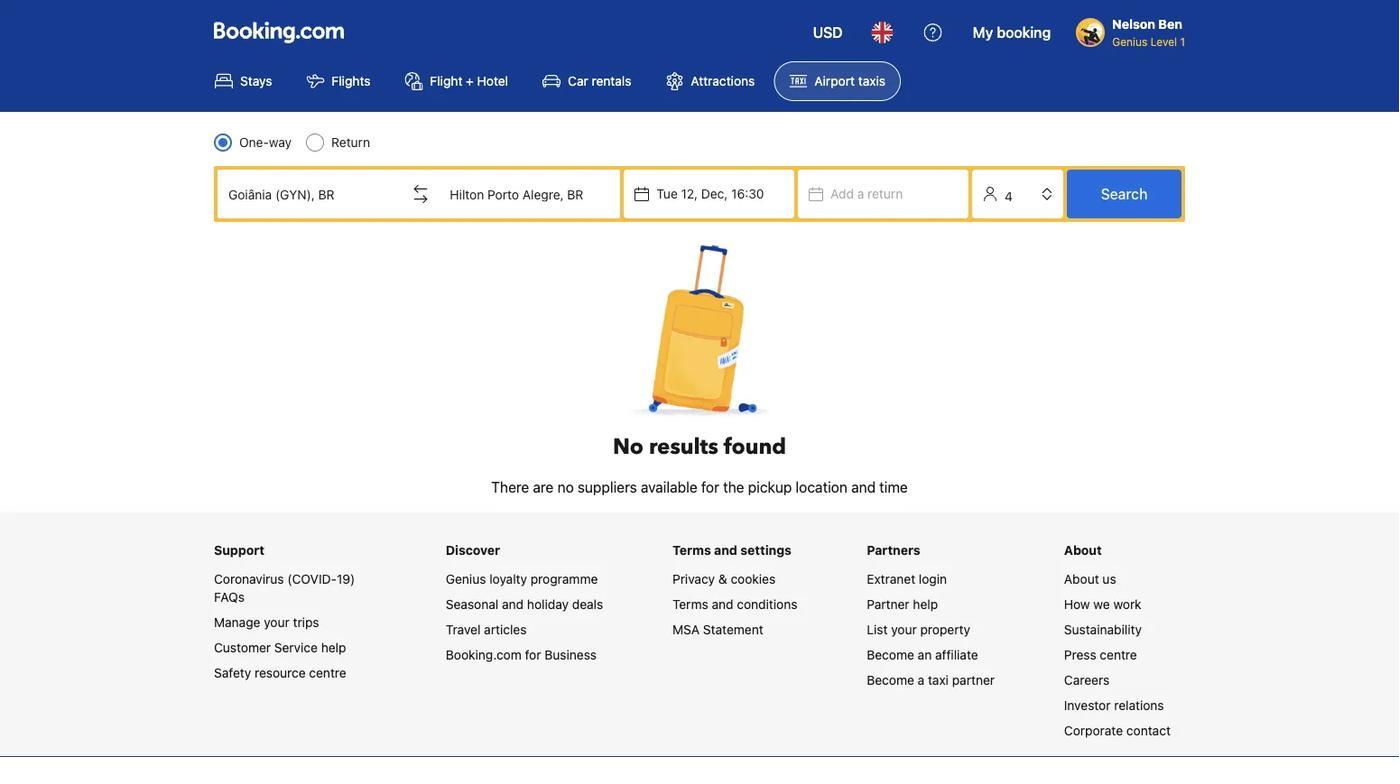 Task type: vqa. For each thing, say whether or not it's contained in the screenshot.
the language
no



Task type: describe. For each thing, give the bounding box(es) containing it.
found
[[724, 433, 787, 462]]

list your property
[[867, 622, 971, 637]]

msa statement link
[[673, 622, 764, 637]]

become an affiliate
[[867, 648, 979, 662]]

usd button
[[802, 11, 854, 54]]

conditions
[[737, 597, 798, 612]]

add a return button
[[798, 170, 969, 219]]

terms and conditions
[[673, 597, 798, 612]]

manage
[[214, 615, 261, 630]]

booking.com
[[446, 648, 522, 662]]

corporate contact link
[[1065, 723, 1171, 738]]

about us link
[[1065, 572, 1117, 587]]

add
[[831, 186, 854, 201]]

Pick-up location text field
[[218, 172, 399, 216]]

investor relations link
[[1065, 698, 1165, 713]]

airport
[[815, 74, 855, 88]]

flight + hotel link
[[390, 61, 524, 101]]

19)
[[337, 572, 355, 587]]

one-way
[[239, 135, 292, 150]]

usd
[[813, 24, 843, 41]]

extranet login link
[[867, 572, 947, 587]]

results
[[649, 433, 719, 462]]

settings
[[741, 543, 792, 558]]

us
[[1103, 572, 1117, 587]]

corporate
[[1065, 723, 1124, 738]]

available
[[641, 479, 698, 496]]

level
[[1151, 35, 1178, 48]]

login
[[919, 572, 947, 587]]

partners
[[867, 543, 921, 558]]

seasonal and holiday deals link
[[446, 597, 603, 612]]

we
[[1094, 597, 1110, 612]]

add a return
[[831, 186, 903, 201]]

1
[[1181, 35, 1186, 48]]

become a taxi partner link
[[867, 673, 995, 688]]

coronavirus (covid-19) faqs
[[214, 572, 355, 605]]

corporate contact
[[1065, 723, 1171, 738]]

statement
[[703, 622, 764, 637]]

coronavirus (covid-19) faqs link
[[214, 572, 355, 605]]

genius loyalty programme link
[[446, 572, 598, 587]]

extranet
[[867, 572, 916, 587]]

terms for terms and conditions
[[673, 597, 709, 612]]

become for become an affiliate
[[867, 648, 915, 662]]

business
[[545, 648, 597, 662]]

nelson
[[1113, 17, 1156, 32]]

taxi
[[928, 673, 949, 688]]

no
[[558, 479, 574, 496]]

careers link
[[1065, 673, 1110, 688]]

nelson ben genius level 1
[[1113, 17, 1186, 48]]

time
[[880, 479, 908, 496]]

0 horizontal spatial centre
[[309, 666, 347, 681]]

programme
[[531, 572, 598, 587]]

service
[[274, 640, 318, 655]]

careers
[[1065, 673, 1110, 688]]

the
[[723, 479, 745, 496]]

and for seasonal and holiday deals
[[502, 597, 524, 612]]

privacy & cookies link
[[673, 572, 776, 587]]

coronavirus
[[214, 572, 284, 587]]

how we work link
[[1065, 597, 1142, 612]]

1 vertical spatial genius
[[446, 572, 486, 587]]

terms for terms and settings
[[673, 543, 711, 558]]

stays link
[[200, 61, 288, 101]]

terms and settings
[[673, 543, 792, 558]]

tue 12, dec, 16:30 button
[[624, 170, 795, 219]]

support
[[214, 543, 265, 558]]

about for about us
[[1065, 572, 1100, 587]]

genius inside nelson ben genius level 1
[[1113, 35, 1148, 48]]

0 vertical spatial for
[[702, 479, 720, 496]]

property
[[921, 622, 971, 637]]

work
[[1114, 597, 1142, 612]]

dec,
[[702, 186, 728, 201]]

way
[[269, 135, 292, 150]]

seasonal
[[446, 597, 499, 612]]

customer service help
[[214, 640, 346, 655]]

1 vertical spatial help
[[321, 640, 346, 655]]

deals
[[572, 597, 603, 612]]

12,
[[681, 186, 698, 201]]

seasonal and holiday deals
[[446, 597, 603, 612]]

airport taxis link
[[774, 61, 901, 101]]

customer service help link
[[214, 640, 346, 655]]

search button
[[1067, 170, 1182, 219]]

airport taxis
[[815, 74, 886, 88]]



Task type: locate. For each thing, give the bounding box(es) containing it.
Drop-off location text field
[[439, 172, 621, 216]]

1 vertical spatial about
[[1065, 572, 1100, 587]]

and up privacy & cookies link
[[714, 543, 738, 558]]

about up how
[[1065, 572, 1100, 587]]

0 horizontal spatial your
[[264, 615, 290, 630]]

and left time
[[852, 479, 876, 496]]

discover
[[446, 543, 500, 558]]

a right add
[[858, 186, 865, 201]]

genius up seasonal
[[446, 572, 486, 587]]

1 vertical spatial become
[[867, 673, 915, 688]]

cookies
[[731, 572, 776, 587]]

and for terms and conditions
[[712, 597, 734, 612]]

privacy & cookies
[[673, 572, 776, 587]]

my booking link
[[962, 11, 1062, 54]]

ben
[[1159, 17, 1183, 32]]

my booking
[[973, 24, 1051, 41]]

manage your trips
[[214, 615, 319, 630]]

0 horizontal spatial for
[[525, 648, 541, 662]]

help
[[913, 597, 938, 612], [321, 640, 346, 655]]

0 vertical spatial help
[[913, 597, 938, 612]]

a left taxi
[[918, 673, 925, 688]]

about us
[[1065, 572, 1117, 587]]

a for add
[[858, 186, 865, 201]]

contact
[[1127, 723, 1171, 738]]

terms and conditions link
[[673, 597, 798, 612]]

0 horizontal spatial a
[[858, 186, 865, 201]]

(covid-
[[287, 572, 337, 587]]

0 vertical spatial become
[[867, 648, 915, 662]]

1 vertical spatial centre
[[309, 666, 347, 681]]

sustainability
[[1065, 622, 1142, 637]]

safety resource centre
[[214, 666, 347, 681]]

about up 'about us'
[[1065, 543, 1102, 558]]

a inside 'button'
[[858, 186, 865, 201]]

articles
[[484, 622, 527, 637]]

1 horizontal spatial a
[[918, 673, 925, 688]]

1 horizontal spatial for
[[702, 479, 720, 496]]

genius loyalty programme
[[446, 572, 598, 587]]

travel articles link
[[446, 622, 527, 637]]

travel
[[446, 622, 481, 637]]

manage your trips link
[[214, 615, 319, 630]]

genius
[[1113, 35, 1148, 48], [446, 572, 486, 587]]

flight
[[430, 74, 463, 88]]

one-
[[239, 135, 269, 150]]

help up list your property
[[913, 597, 938, 612]]

help right service
[[321, 640, 346, 655]]

centre down sustainability link
[[1100, 648, 1138, 662]]

safety
[[214, 666, 251, 681]]

1 vertical spatial for
[[525, 648, 541, 662]]

1 vertical spatial a
[[918, 673, 925, 688]]

for left business
[[525, 648, 541, 662]]

stays
[[240, 74, 272, 88]]

about
[[1065, 543, 1102, 558], [1065, 572, 1100, 587]]

+
[[466, 74, 474, 88]]

list
[[867, 622, 888, 637]]

suppliers
[[578, 479, 637, 496]]

and for terms and settings
[[714, 543, 738, 558]]

how
[[1065, 597, 1091, 612]]

pickup
[[748, 479, 792, 496]]

Pick-up location field
[[218, 172, 399, 216]]

msa statement
[[673, 622, 764, 637]]

0 horizontal spatial help
[[321, 640, 346, 655]]

your for manage
[[264, 615, 290, 630]]

terms down privacy
[[673, 597, 709, 612]]

0 vertical spatial about
[[1065, 543, 1102, 558]]

and down &
[[712, 597, 734, 612]]

there are no suppliers available for the pickup location and time
[[491, 479, 908, 496]]

Drop-off location field
[[439, 172, 621, 216]]

genius down nelson
[[1113, 35, 1148, 48]]

your up the customer service help
[[264, 615, 290, 630]]

partner
[[867, 597, 910, 612]]

extranet login
[[867, 572, 947, 587]]

how we work
[[1065, 597, 1142, 612]]

return
[[868, 186, 903, 201]]

and down loyalty
[[502, 597, 524, 612]]

booking.com for business
[[446, 648, 597, 662]]

your account menu nelson ben genius level 1 element
[[1077, 8, 1193, 50]]

no
[[613, 433, 644, 462]]

flights link
[[291, 61, 386, 101]]

list your property link
[[867, 622, 971, 637]]

0 vertical spatial genius
[[1113, 35, 1148, 48]]

partner help
[[867, 597, 938, 612]]

flight + hotel
[[430, 74, 508, 88]]

0 horizontal spatial genius
[[446, 572, 486, 587]]

partner help link
[[867, 597, 938, 612]]

become for become a taxi partner
[[867, 673, 915, 688]]

hotel
[[477, 74, 508, 88]]

trips
[[293, 615, 319, 630]]

press centre link
[[1065, 648, 1138, 662]]

2 become from the top
[[867, 673, 915, 688]]

your
[[264, 615, 290, 630], [891, 622, 917, 637]]

for left the
[[702, 479, 720, 496]]

relations
[[1115, 698, 1165, 713]]

tue 12, dec, 16:30
[[657, 186, 764, 201]]

terms up privacy
[[673, 543, 711, 558]]

1 about from the top
[[1065, 543, 1102, 558]]

loyalty
[[490, 572, 527, 587]]

no results found image
[[619, 237, 780, 429]]

affiliate
[[936, 648, 979, 662]]

location
[[796, 479, 848, 496]]

1 vertical spatial terms
[[673, 597, 709, 612]]

0 vertical spatial terms
[[673, 543, 711, 558]]

taxis
[[859, 74, 886, 88]]

msa
[[673, 622, 700, 637]]

rentals
[[592, 74, 632, 88]]

become down the "become an affiliate" 'link'
[[867, 673, 915, 688]]

an
[[918, 648, 932, 662]]

investor
[[1065, 698, 1111, 713]]

booking.com image
[[214, 22, 344, 43]]

a
[[858, 186, 865, 201], [918, 673, 925, 688]]

1 horizontal spatial centre
[[1100, 648, 1138, 662]]

a for become
[[918, 673, 925, 688]]

1 become from the top
[[867, 648, 915, 662]]

about for about
[[1065, 543, 1102, 558]]

1 terms from the top
[[673, 543, 711, 558]]

2 terms from the top
[[673, 597, 709, 612]]

are
[[533, 479, 554, 496]]

your for list
[[891, 622, 917, 637]]

2 about from the top
[[1065, 572, 1100, 587]]

investor relations
[[1065, 698, 1165, 713]]

car rentals link
[[527, 61, 647, 101]]

your down partner help link
[[891, 622, 917, 637]]

booking.com for business link
[[446, 648, 597, 662]]

0 vertical spatial centre
[[1100, 648, 1138, 662]]

sustainability link
[[1065, 622, 1142, 637]]

become down list
[[867, 648, 915, 662]]

booking
[[997, 24, 1051, 41]]

flights
[[332, 74, 371, 88]]

1 horizontal spatial help
[[913, 597, 938, 612]]

press centre
[[1065, 648, 1138, 662]]

1 horizontal spatial your
[[891, 622, 917, 637]]

1 horizontal spatial genius
[[1113, 35, 1148, 48]]

there
[[491, 479, 529, 496]]

0 vertical spatial a
[[858, 186, 865, 201]]

no results found
[[613, 433, 787, 462]]

centre down service
[[309, 666, 347, 681]]

tue
[[657, 186, 678, 201]]



